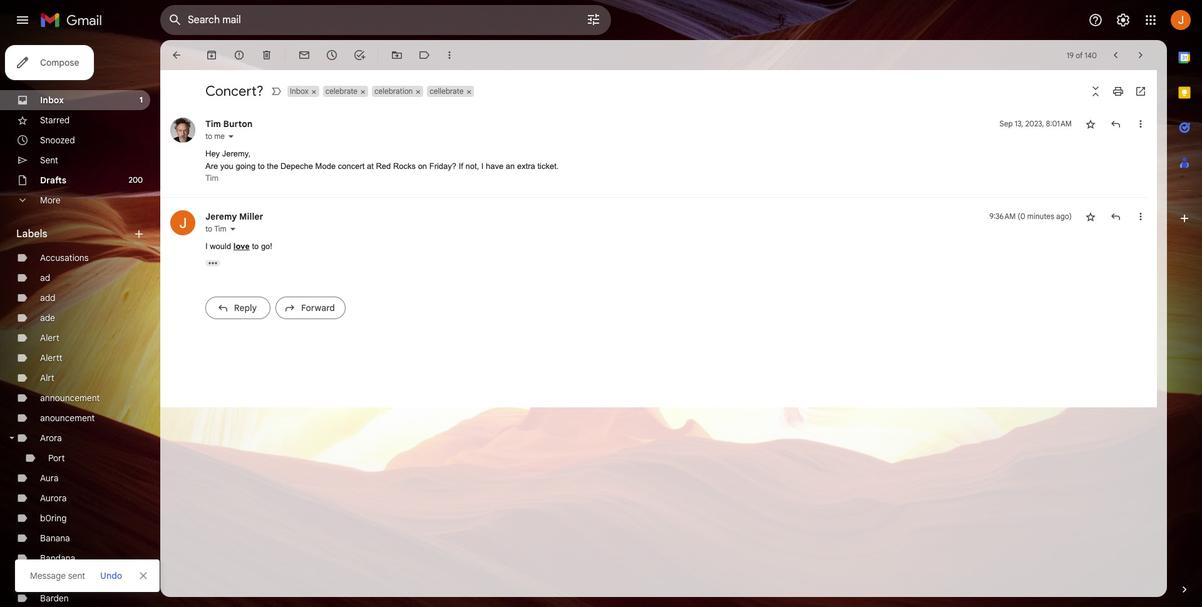 Task type: describe. For each thing, give the bounding box(es) containing it.
message
[[30, 571, 66, 582]]

burton
[[223, 118, 253, 130]]

starred
[[40, 115, 70, 126]]

show trimmed content image
[[205, 260, 220, 267]]

settings image
[[1116, 13, 1131, 28]]

aurora
[[40, 493, 67, 504]]

me
[[214, 132, 225, 141]]

Not starred checkbox
[[1085, 210, 1097, 223]]

rocks
[[393, 161, 416, 171]]

ago)
[[1057, 211, 1072, 221]]

banana
[[40, 533, 70, 544]]

barber
[[40, 573, 67, 584]]

mark as unread image
[[298, 49, 311, 61]]

ade
[[40, 313, 55, 324]]

forward
[[301, 302, 335, 314]]

barden
[[40, 593, 69, 604]]

Not starred checkbox
[[1085, 118, 1097, 130]]

on
[[418, 161, 427, 171]]

are
[[205, 161, 218, 171]]

advanced search options image
[[581, 7, 606, 32]]

gmail image
[[40, 8, 108, 33]]

search mail image
[[164, 9, 187, 31]]

2023,
[[1026, 119, 1044, 128]]

mode
[[315, 161, 336, 171]]

show details image
[[227, 133, 235, 140]]

move to image
[[391, 49, 403, 61]]

b0ring link
[[40, 513, 67, 524]]

tim burton
[[205, 118, 253, 130]]

alertt link
[[40, 353, 62, 364]]

9:36 am (0 minutes ago) cell
[[990, 210, 1072, 223]]

arora link
[[40, 433, 62, 444]]

alrt
[[40, 373, 54, 384]]

inbox for inbox button
[[290, 86, 309, 96]]

0 vertical spatial tim
[[205, 118, 221, 130]]

jeremy,
[[222, 149, 251, 158]]

love
[[233, 241, 250, 251]]

labels image
[[418, 49, 431, 61]]

b0ring
[[40, 513, 67, 524]]

Search mail text field
[[188, 14, 551, 26]]

barden link
[[40, 593, 69, 604]]

alert link
[[40, 333, 59, 344]]

celebration button
[[372, 86, 414, 97]]

if
[[459, 161, 463, 171]]

drafts link
[[40, 175, 66, 186]]

list containing tim burton
[[160, 105, 1147, 331]]

add
[[40, 292, 55, 304]]

cellebrate button
[[427, 86, 465, 97]]

19
[[1067, 50, 1074, 60]]

show details image
[[229, 225, 236, 233]]

extra
[[517, 161, 535, 171]]

announcement
[[40, 393, 100, 404]]

aura
[[40, 473, 59, 484]]

have
[[486, 161, 504, 171]]

inbox for inbox link at top left
[[40, 95, 64, 106]]

jeremy
[[205, 211, 237, 222]]

cellebrate
[[430, 86, 464, 96]]

more image
[[443, 49, 456, 61]]

minutes
[[1028, 211, 1055, 221]]

would
[[210, 241, 231, 251]]

sep
[[1000, 119, 1013, 128]]

ad link
[[40, 272, 50, 284]]

at
[[367, 161, 374, 171]]

sent
[[40, 155, 58, 166]]

reply
[[234, 302, 257, 314]]

to inside hey jeremy, are you going to the depeche mode concert at red rocks on friday? if not, i have an extra ticket. tim
[[258, 161, 265, 171]]

the
[[267, 161, 278, 171]]

snooze image
[[326, 49, 338, 61]]

hey
[[205, 149, 220, 158]]

to down jeremy
[[205, 224, 212, 233]]

2 vertical spatial tim
[[214, 224, 226, 233]]

hey jeremy, are you going to the depeche mode concert at red rocks on friday? if not, i have an extra ticket. tim
[[205, 149, 559, 183]]

announcement link
[[40, 393, 100, 404]]

not,
[[466, 161, 479, 171]]

compose button
[[5, 45, 94, 80]]

port
[[48, 453, 65, 464]]

newer image
[[1110, 49, 1122, 61]]

sep 13, 2023, 8:01 am cell
[[1000, 118, 1072, 130]]

1
[[140, 95, 143, 105]]

drafts
[[40, 175, 66, 186]]

alrt link
[[40, 373, 54, 384]]

sep 13, 2023, 8:01 am
[[1000, 119, 1072, 128]]

alert
[[40, 333, 59, 344]]

celebration
[[374, 86, 413, 96]]

reply link
[[205, 297, 271, 319]]

to left go!
[[252, 241, 259, 251]]

starred link
[[40, 115, 70, 126]]

of
[[1076, 50, 1083, 60]]

main menu image
[[15, 13, 30, 28]]

anouncement link
[[40, 413, 95, 424]]

1 vertical spatial i
[[205, 241, 208, 251]]

barber link
[[40, 573, 67, 584]]

alertt
[[40, 353, 62, 364]]

alert containing message sent
[[15, 29, 1182, 592]]

ad
[[40, 272, 50, 284]]

arora
[[40, 433, 62, 444]]



Task type: locate. For each thing, give the bounding box(es) containing it.
tim up to me
[[205, 118, 221, 130]]

add to tasks image
[[353, 49, 366, 61]]

19 of 140
[[1067, 50, 1097, 60]]

to left the
[[258, 161, 265, 171]]

labels heading
[[16, 228, 133, 240]]

labels navigation
[[0, 40, 160, 607]]

to tim
[[205, 224, 226, 233]]

concert?
[[205, 83, 264, 100]]

bandana
[[40, 553, 75, 564]]

go!
[[261, 241, 272, 251]]

labels
[[16, 228, 47, 240]]

delete image
[[261, 49, 273, 61]]

concert
[[338, 161, 365, 171]]

140
[[1085, 50, 1097, 60]]

red
[[376, 161, 391, 171]]

i left would
[[205, 241, 208, 251]]

jeremy miller
[[205, 211, 263, 222]]

friday?
[[429, 161, 457, 171]]

i inside hey jeremy, are you going to the depeche mode concert at red rocks on friday? if not, i have an extra ticket. tim
[[481, 161, 484, 171]]

0 horizontal spatial i
[[205, 241, 208, 251]]

aurora link
[[40, 493, 67, 504]]

back to inbox image
[[170, 49, 183, 61]]

undo
[[100, 571, 122, 582]]

anouncement
[[40, 413, 95, 424]]

tim down jeremy
[[214, 224, 226, 233]]

sent link
[[40, 155, 58, 166]]

sent
[[68, 571, 85, 582]]

banana link
[[40, 533, 70, 544]]

an
[[506, 161, 515, 171]]

inbox inside labels navigation
[[40, 95, 64, 106]]

forward link
[[276, 297, 346, 319]]

accusations
[[40, 252, 89, 264]]

inbox
[[290, 86, 309, 96], [40, 95, 64, 106]]

inbox button
[[287, 86, 310, 97]]

i right not,
[[481, 161, 484, 171]]

i would love to go!
[[205, 241, 275, 251]]

aura link
[[40, 473, 59, 484]]

inbox up the starred
[[40, 95, 64, 106]]

i
[[481, 161, 484, 171], [205, 241, 208, 251]]

alert
[[15, 29, 1182, 592]]

1 horizontal spatial i
[[481, 161, 484, 171]]

accusations link
[[40, 252, 89, 264]]

to
[[205, 132, 212, 141], [258, 161, 265, 171], [205, 224, 212, 233], [252, 241, 259, 251]]

snoozed
[[40, 135, 75, 146]]

9:36 am
[[990, 211, 1016, 221]]

inbox inside button
[[290, 86, 309, 96]]

1 vertical spatial tim
[[205, 173, 219, 183]]

older image
[[1135, 49, 1147, 61]]

snoozed link
[[40, 135, 75, 146]]

going
[[236, 161, 256, 171]]

ticket.
[[538, 161, 559, 171]]

13,
[[1015, 119, 1024, 128]]

depeche
[[281, 161, 313, 171]]

add link
[[40, 292, 55, 304]]

(0
[[1018, 211, 1026, 221]]

bandana link
[[40, 553, 75, 564]]

8:01 am
[[1046, 119, 1072, 128]]

200
[[129, 175, 143, 185]]

you
[[220, 161, 233, 171]]

ade link
[[40, 313, 55, 324]]

inbox link
[[40, 95, 64, 106]]

to left me
[[205, 132, 212, 141]]

more
[[40, 195, 60, 206]]

0 horizontal spatial inbox
[[40, 95, 64, 106]]

0 vertical spatial i
[[481, 161, 484, 171]]

support image
[[1088, 13, 1103, 28]]

to me
[[205, 132, 225, 141]]

report spam image
[[233, 49, 245, 61]]

archive image
[[205, 49, 218, 61]]

celebrate button
[[323, 86, 359, 97]]

tim
[[205, 118, 221, 130], [205, 173, 219, 183], [214, 224, 226, 233]]

message sent
[[30, 571, 85, 582]]

tim down the "are" at the top of the page
[[205, 173, 219, 183]]

1 horizontal spatial inbox
[[290, 86, 309, 96]]

compose
[[40, 57, 79, 68]]

port link
[[48, 453, 65, 464]]

miller
[[239, 211, 263, 222]]

None search field
[[160, 5, 611, 35]]

celebrate
[[325, 86, 358, 96]]

list
[[160, 105, 1147, 331]]

more button
[[0, 190, 150, 210]]

tab list
[[1167, 40, 1202, 562]]

inbox down mark as unread image
[[290, 86, 309, 96]]

undo alert
[[95, 565, 127, 587]]

tim inside hey jeremy, are you going to the depeche mode concert at red rocks on friday? if not, i have an extra ticket. tim
[[205, 173, 219, 183]]



Task type: vqa. For each thing, say whether or not it's contained in the screenshot.
search field on the top of page
yes



